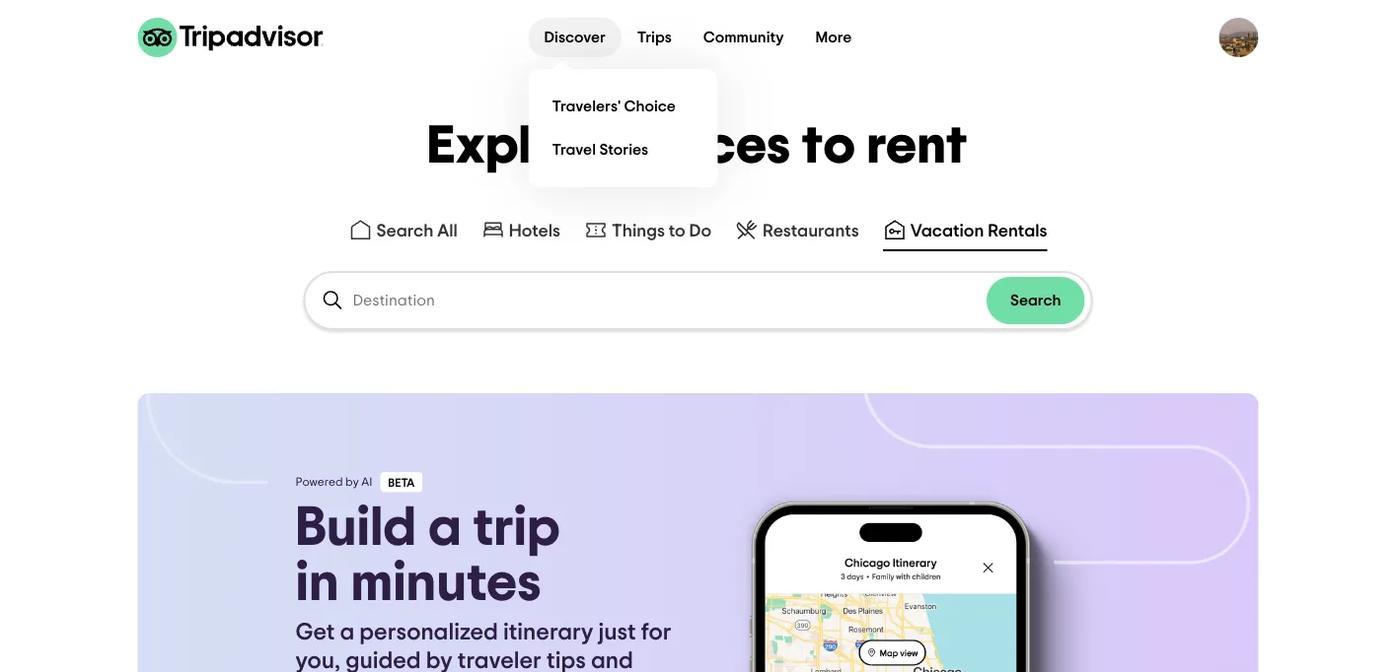 Task type: locate. For each thing, give the bounding box(es) containing it.
search down rentals
[[1010, 293, 1061, 309]]

travel stories link
[[544, 128, 702, 172]]

1 horizontal spatial by
[[426, 650, 453, 673]]

things to do link
[[584, 218, 711, 242]]

stories
[[599, 142, 648, 158]]

discover
[[544, 30, 606, 45]]

vacation rentals link
[[883, 218, 1047, 242]]

more button
[[800, 18, 868, 57]]

trips
[[637, 30, 672, 45]]

restaurants link
[[735, 218, 859, 242]]

a inside build a trip in minutes
[[428, 501, 462, 556]]

a inside get a personalized itinerary just for you, guided by traveler tips an
[[340, 622, 354, 645]]

search inside button
[[1010, 293, 1061, 309]]

a left trip on the left bottom
[[428, 501, 462, 556]]

all
[[437, 222, 458, 240]]

profile picture image
[[1219, 18, 1259, 57]]

hotels link
[[481, 218, 560, 242]]

0 horizontal spatial a
[[340, 622, 354, 645]]

a
[[428, 501, 462, 556], [340, 622, 354, 645]]

travel
[[552, 142, 596, 158]]

search for search
[[1010, 293, 1061, 309]]

1 vertical spatial by
[[426, 650, 453, 673]]

0 vertical spatial search
[[376, 222, 434, 240]]

1 vertical spatial to
[[669, 222, 685, 240]]

places
[[626, 120, 791, 173]]

powered by ai
[[296, 477, 372, 489]]

build a trip in minutes
[[296, 501, 560, 611]]

vacation rentals
[[911, 222, 1047, 240]]

0 vertical spatial by
[[345, 477, 359, 489]]

search left all
[[376, 222, 434, 240]]

1 vertical spatial a
[[340, 622, 354, 645]]

things to do button
[[580, 214, 715, 252]]

ai
[[361, 477, 372, 489]]

by inside get a personalized itinerary just for you, guided by traveler tips an
[[426, 650, 453, 673]]

0 horizontal spatial to
[[669, 222, 685, 240]]

guided
[[345, 650, 421, 673]]

traveler
[[458, 650, 542, 673]]

discover button
[[528, 18, 621, 57]]

by
[[345, 477, 359, 489], [426, 650, 453, 673]]

a right the "get"
[[340, 622, 354, 645]]

1 horizontal spatial search
[[1010, 293, 1061, 309]]

menu
[[528, 69, 718, 187]]

0 horizontal spatial by
[[345, 477, 359, 489]]

rentals
[[988, 222, 1047, 240]]

1 vertical spatial search
[[1010, 293, 1061, 309]]

build
[[296, 501, 417, 556]]

more
[[816, 30, 852, 45]]

by down personalized
[[426, 650, 453, 673]]

search all button
[[345, 214, 462, 252]]

tab list
[[0, 210, 1396, 256]]

you,
[[296, 650, 340, 673]]

tab list containing search all
[[0, 210, 1396, 256]]

0 vertical spatial to
[[802, 120, 856, 173]]

community
[[703, 30, 784, 45]]

1 horizontal spatial a
[[428, 501, 462, 556]]

trips button
[[621, 18, 688, 57]]

0 horizontal spatial search
[[376, 222, 434, 240]]

search
[[376, 222, 434, 240], [1010, 293, 1061, 309]]

to
[[802, 120, 856, 173], [669, 222, 685, 240]]

restaurants button
[[731, 214, 863, 252]]

community button
[[688, 18, 800, 57]]

by left ai
[[345, 477, 359, 489]]

search inside 'button'
[[376, 222, 434, 240]]

to up restaurants
[[802, 120, 856, 173]]

vacation
[[911, 222, 984, 240]]

0 vertical spatial a
[[428, 501, 462, 556]]

get a personalized itinerary just for you, guided by traveler tips an
[[296, 622, 671, 673]]

travel stories
[[552, 142, 648, 158]]

minutes
[[351, 556, 541, 611]]

Search search field
[[305, 273, 1091, 329]]

choice
[[624, 99, 676, 114]]

travelers' choice link
[[544, 85, 702, 128]]

to left do
[[669, 222, 685, 240]]



Task type: vqa. For each thing, say whether or not it's contained in the screenshot.
right TO
yes



Task type: describe. For each thing, give the bounding box(es) containing it.
things
[[612, 222, 665, 240]]

search all
[[376, 222, 458, 240]]

search button
[[987, 277, 1085, 325]]

Search search field
[[353, 292, 987, 310]]

just
[[598, 622, 636, 645]]

restaurants
[[763, 222, 859, 240]]

tips
[[547, 650, 586, 673]]

things to do
[[612, 222, 711, 240]]

explore places to rent
[[428, 120, 968, 173]]

powered
[[296, 477, 343, 489]]

to inside "link"
[[669, 222, 685, 240]]

a for personalized
[[340, 622, 354, 645]]

explore
[[428, 120, 615, 173]]

get
[[296, 622, 335, 645]]

menu containing travelers' choice
[[528, 69, 718, 187]]

beta
[[388, 478, 415, 490]]

travelers' choice
[[552, 99, 676, 114]]

search for search all
[[376, 222, 434, 240]]

tripadvisor image
[[138, 18, 323, 57]]

travelers'
[[552, 99, 621, 114]]

trip
[[473, 501, 560, 556]]

hotels button
[[477, 214, 564, 252]]

rent
[[867, 120, 968, 173]]

a for trip
[[428, 501, 462, 556]]

vacation rentals button
[[879, 214, 1051, 252]]

do
[[689, 222, 711, 240]]

itinerary
[[503, 622, 593, 645]]

search image
[[321, 289, 345, 313]]

in
[[296, 556, 339, 611]]

for
[[641, 622, 671, 645]]

personalized
[[359, 622, 498, 645]]

hotels
[[509, 222, 560, 240]]

1 horizontal spatial to
[[802, 120, 856, 173]]



